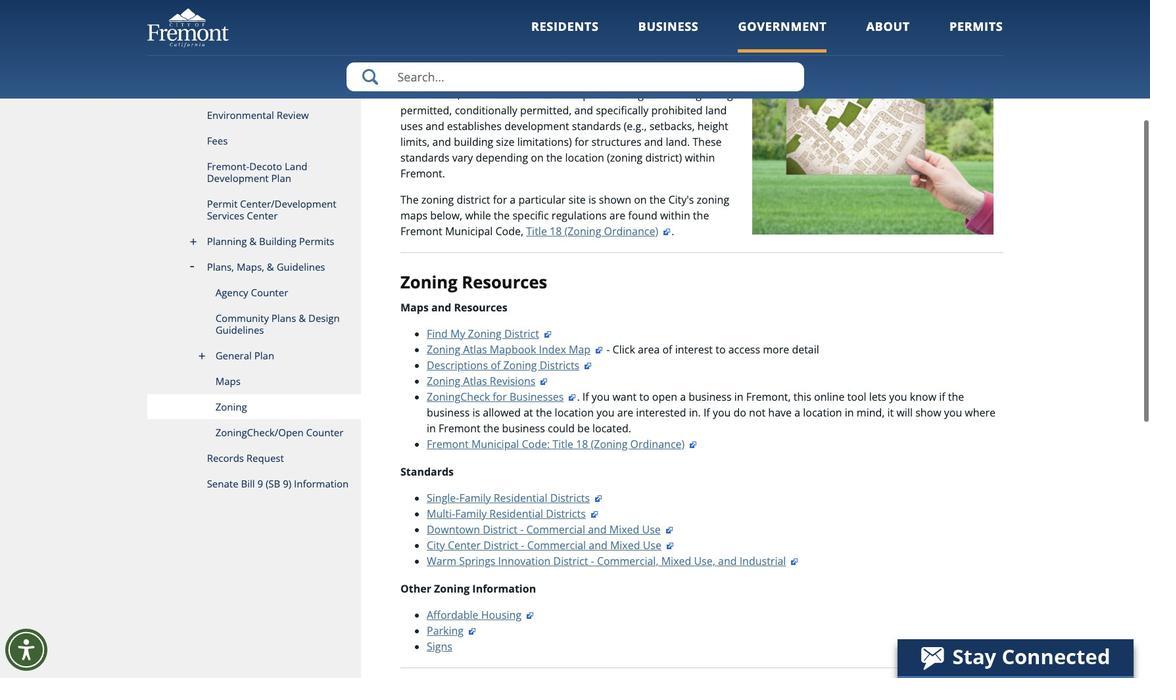 Task type: vqa. For each thing, say whether or not it's contained in the screenshot.
fremont,
yes



Task type: describe. For each thing, give the bounding box(es) containing it.
request
[[246, 452, 284, 465]]

establishes
[[447, 119, 502, 133]]

fees
[[207, 134, 228, 147]]

mind,
[[857, 405, 885, 420]]

0 vertical spatial if
[[582, 390, 589, 404]]

fremont-decoto land development plan
[[207, 160, 307, 185]]

the inside the establishment of zoning districts—such as residential, commercial, and industrial districts—provides regulations regarding permitted, conditionally permitted, and specifically prohibited land uses and establishes development standards (e.g., setbacks, height limits, and building size limitations) for structures and land. these standards vary depending on the location (zoning district) within fremont.
[[546, 150, 562, 165]]

& for divisions
[[270, 83, 277, 96]]

permits link
[[949, 18, 1003, 52]]

district)
[[645, 150, 682, 165]]

district up the zoning atlas    mapbook index map link
[[504, 327, 539, 341]]

land.
[[666, 135, 690, 149]]

find my zoning district link
[[427, 327, 552, 341]]

guidelines inside plans, maps, & guidelines link
[[277, 260, 325, 274]]

of inside by classifying and regulating the uses of land and structures within fremont.
[[941, 29, 951, 44]]

fremont. inside by classifying and regulating the uses of land and structures within fremont.
[[486, 45, 531, 60]]

districts for zoning
[[540, 358, 579, 373]]

ordinance
[[486, 29, 537, 44]]

decoto
[[249, 160, 282, 173]]

of right the policies
[[659, 29, 669, 44]]

. for .
[[671, 224, 674, 239]]

the for the establishment of zoning districts—such as residential, commercial, and industrial districts—provides regulations regarding permitted, conditionally permitted, and specifically prohibited land uses and establishes development standards (e.g., setbacks, height limits, and building size limitations) for structures and land. these standards vary depending on the location (zoning district) within fremont.
[[400, 72, 419, 86]]

1 horizontal spatial general plan link
[[691, 29, 753, 44]]

title 18 (zoning ordinance)
[[526, 224, 658, 239]]

descriptions of zoning districts link
[[427, 358, 593, 373]]

information inside 'link'
[[294, 477, 349, 491]]

multi-
[[427, 507, 455, 521]]

my
[[450, 327, 465, 341]]

0 vertical spatial mixed
[[609, 522, 639, 537]]

the right if
[[948, 390, 964, 404]]

0 horizontal spatial zoning
[[421, 193, 454, 207]]

1 permitted, from the left
[[400, 103, 452, 118]]

zoning link
[[147, 395, 361, 420]]

is inside the zoning district for a particular site is shown on the city's zoning maps below, while the specific regulations are found within the fremont municipal code,
[[588, 193, 596, 207]]

area
[[638, 342, 660, 357]]

zoning inside the establishment of zoning districts—such as residential, commercial, and industrial districts—provides regulations regarding permitted, conditionally permitted, and specifically prohibited land uses and establishes development standards (e.g., setbacks, height limits, and building size limitations) for structures and land. these standards vary depending on the location (zoning district) within fremont.
[[506, 72, 539, 86]]

use,
[[694, 554, 715, 568]]

2 vertical spatial for
[[493, 390, 507, 404]]

the inside by classifying and regulating the uses of land and structures within fremont.
[[897, 29, 913, 44]]

title 18 (zoning ordinance) link
[[526, 224, 671, 239]]

structures inside by classifying and regulating the uses of land and structures within fremont.
[[400, 45, 450, 60]]

0 vertical spatial use
[[642, 522, 661, 537]]

establishment
[[421, 72, 491, 86]]

0 horizontal spatial standards
[[400, 150, 450, 165]]

map
[[569, 342, 591, 357]]

district down city center district - commercial and mixed use link
[[553, 554, 588, 568]]

1 vertical spatial municipal
[[471, 437, 519, 451]]

zoning down find
[[427, 342, 460, 357]]

about link
[[866, 18, 910, 52]]

business link
[[638, 18, 699, 52]]

located.
[[592, 421, 631, 436]]

0 vertical spatial (zoning
[[564, 224, 601, 239]]

- down 'multi-family residential districts' link
[[520, 522, 524, 537]]

mapbook
[[490, 342, 536, 357]]

1 atlas from the top
[[463, 342, 487, 357]]

shown
[[599, 193, 631, 207]]

government
[[738, 18, 827, 34]]

1 vertical spatial residential
[[489, 507, 543, 521]]

atlas inside descriptions of zoning districts zoning atlas revisions
[[463, 374, 487, 388]]

the up code,
[[494, 208, 510, 223]]

2 vertical spatial districts
[[546, 507, 586, 521]]

within inside the zoning district for a particular site is shown on the city's zoning maps below, while the specific regulations are found within the fremont municipal code,
[[660, 208, 690, 223]]

records request
[[207, 452, 284, 465]]

fremont-decoto land development plan link
[[147, 154, 361, 191]]

0 vertical spatial residential
[[494, 491, 547, 505]]

downtown
[[427, 522, 480, 537]]

0 vertical spatial family
[[459, 491, 491, 505]]

services
[[207, 209, 244, 222]]

single-family residential districts link
[[427, 491, 603, 505]]

prohibited
[[651, 103, 703, 118]]

1 vertical spatial (zoning
[[591, 437, 628, 451]]

fees link
[[147, 128, 361, 154]]

2 vertical spatial a
[[794, 405, 800, 420]]

setbacks,
[[649, 119, 695, 133]]

0 vertical spatial resources
[[462, 271, 547, 294]]

counter for agency counter
[[251, 286, 288, 299]]

below,
[[430, 208, 462, 223]]

fremont inside . if you want to open a business in fremont, this online tool lets you know if the business is allowed at the location you are interested in. if you do not have a location in mind, it will show you where in fremont the business could be located.
[[439, 421, 480, 436]]

zoningcheck/open
[[215, 426, 304, 439]]

community
[[215, 312, 269, 325]]

- up 'innovation'
[[521, 538, 524, 553]]

zoning down maps link
[[215, 400, 247, 414]]

records
[[207, 452, 244, 465]]

fremont. inside the establishment of zoning districts—such as residential, commercial, and industrial districts—provides regulations regarding permitted, conditionally permitted, and specifically prohibited land uses and establishes development standards (e.g., setbacks, height limits, and building size limitations) for structures and land. these standards vary depending on the location (zoning district) within fremont.
[[400, 166, 445, 181]]

vary
[[452, 150, 473, 165]]

housing
[[481, 608, 521, 622]]

1 vertical spatial ordinance)
[[630, 437, 685, 451]]

limitations)
[[517, 135, 572, 149]]

city divisions & staff link
[[147, 77, 361, 103]]

single-
[[427, 491, 459, 505]]

1 vertical spatial a
[[680, 390, 686, 404]]

location down 'online'
[[803, 405, 842, 420]]

city center district - commercial and mixed use link
[[427, 538, 675, 553]]

regulations inside the establishment of zoning districts—such as residential, commercial, and industrial districts—provides regulations regarding permitted, conditionally permitted, and specifically prohibited land uses and establishes development standards (e.g., setbacks, height limits, and building size limitations) for structures and land. these standards vary depending on the location (zoning district) within fremont.
[[628, 87, 683, 102]]

within inside the establishment of zoning districts—such as residential, commercial, and industrial districts—provides regulations regarding permitted, conditionally permitted, and specifically prohibited land uses and establishes development standards (e.g., setbacks, height limits, and building size limitations) for structures and land. these standards vary depending on the location (zoning district) within fremont.
[[685, 150, 715, 165]]

site
[[568, 193, 586, 207]]

you up will
[[889, 390, 907, 404]]

1 horizontal spatial title
[[553, 437, 573, 451]]

permit center/development services center link
[[147, 191, 361, 229]]

- left commercial,
[[591, 554, 594, 568]]

for inside the establishment of zoning districts—such as residential, commercial, and industrial districts—provides regulations regarding permitted, conditionally permitted, and specifically prohibited land uses and establishes development standards (e.g., setbacks, height limits, and building size limitations) for structures and land. these standards vary depending on the location (zoning district) within fremont.
[[575, 135, 589, 149]]

it
[[887, 405, 894, 420]]

zoningcheck/open counter
[[215, 426, 343, 439]]

the down allowed
[[483, 421, 499, 436]]

are inside . if you want to open a business in fremont, this online tool lets you know if the business is allowed at the location you are interested in. if you do not have a location in mind, it will show you where in fremont the business could be located.
[[617, 405, 633, 420]]

1 vertical spatial resources
[[454, 300, 507, 315]]

(sb
[[266, 477, 280, 491]]

center/development
[[240, 197, 336, 210]]

land inside by classifying and regulating the uses of land and structures within fremont.
[[953, 29, 975, 44]]

residents
[[531, 18, 599, 34]]

code:
[[522, 437, 550, 451]]

the right found
[[693, 208, 709, 223]]

regarding
[[686, 87, 733, 102]]

to inside . if you want to open a business in fremont, this online tool lets you know if the business is allowed at the location you are interested in. if you do not have a location in mind, it will show you where in fremont the business could be located.
[[639, 390, 649, 404]]

permit
[[207, 197, 238, 210]]

specific
[[513, 208, 549, 223]]

city inside single-family residential districts multi-family residential districts downtown district - commercial and mixed use city center district - commercial and mixed use warm springs innovation district - commercial, mixed use, and industrial
[[427, 538, 445, 553]]

maps,
[[237, 260, 264, 274]]

do
[[733, 405, 746, 420]]

innovation
[[498, 554, 551, 568]]

of inside descriptions of zoning districts zoning atlas revisions
[[491, 358, 501, 373]]

lets
[[869, 390, 886, 404]]

0 vertical spatial title
[[526, 224, 547, 239]]

review
[[277, 108, 309, 122]]

city inside city divisions & staff link
[[207, 83, 224, 96]]

fremont municipal code: title 18 (zoning ordinance)
[[427, 437, 685, 451]]

know
[[910, 390, 936, 404]]

warm
[[427, 554, 456, 568]]

land
[[285, 160, 307, 173]]

2 horizontal spatial business
[[689, 390, 732, 404]]

1 horizontal spatial general
[[691, 29, 729, 44]]

access
[[728, 342, 760, 357]]

not
[[749, 405, 766, 420]]

agency counter
[[215, 286, 288, 299]]

index
[[539, 342, 566, 357]]

regulations inside the zoning district for a particular site is shown on the city's zoning maps below, while the specific regulations are found within the fremont municipal code,
[[552, 208, 607, 223]]

district
[[457, 193, 490, 207]]

fremont inside the zoning district for a particular site is shown on the city's zoning maps below, while the specific regulations are found within the fremont municipal code,
[[400, 224, 442, 239]]

descriptions
[[427, 358, 488, 373]]

classifying
[[771, 29, 821, 44]]

9)
[[283, 477, 291, 491]]

the for the city's zoning ordinance implements the policies of the general plan
[[400, 29, 419, 44]]

(e.g.,
[[624, 119, 647, 133]]

1 vertical spatial business
[[427, 405, 470, 420]]

land inside the establishment of zoning districts—such as residential, commercial, and industrial districts—provides regulations regarding permitted, conditionally permitted, and specifically prohibited land uses and establishes development standards (e.g., setbacks, height limits, and building size limitations) for structures and land. these standards vary depending on the location (zoning district) within fremont.
[[705, 103, 727, 118]]

zoning down descriptions
[[427, 374, 460, 388]]

development
[[207, 172, 269, 185]]

0 horizontal spatial in
[[427, 421, 436, 436]]

be
[[577, 421, 590, 436]]

in.
[[689, 405, 701, 420]]

size
[[496, 135, 515, 149]]

for inside the zoning district for a particular site is shown on the city's zoning maps below, while the specific regulations are found within the fremont municipal code,
[[493, 193, 507, 207]]

plans,
[[207, 260, 234, 274]]

found
[[628, 208, 657, 223]]

plan inside 'link'
[[254, 349, 274, 362]]

general inside 'link'
[[215, 349, 252, 362]]

0 vertical spatial commercial
[[526, 522, 585, 537]]

zoningcheck/open counter link
[[147, 420, 361, 446]]

on inside the establishment of zoning districts—such as residential, commercial, and industrial districts—provides regulations regarding permitted, conditionally permitted, and specifically prohibited land uses and establishes development standards (e.g., setbacks, height limits, and building size limitations) for structures and land. these standards vary depending on the location (zoning district) within fremont.
[[531, 150, 544, 165]]

within inside by classifying and regulating the uses of land and structures within fremont.
[[453, 45, 483, 60]]

the right at
[[536, 405, 552, 420]]

other
[[400, 582, 431, 596]]

you down if
[[944, 405, 962, 420]]

fremont,
[[746, 390, 791, 404]]



Task type: locate. For each thing, give the bounding box(es) containing it.
title down could
[[553, 437, 573, 451]]

warm springs innovation district - commercial, mixed use, and industrial link
[[427, 554, 799, 568]]

municipal down while
[[445, 224, 493, 239]]

location up be
[[555, 405, 594, 420]]

uses
[[916, 29, 938, 44], [400, 119, 423, 133]]

zoning atlas    mapbook index map link
[[427, 342, 604, 357]]

& right plans on the top of page
[[299, 312, 306, 325]]

center up the planning & building permits at the top of the page
[[247, 209, 278, 222]]

in
[[734, 390, 743, 404], [845, 405, 854, 420], [427, 421, 436, 436]]

permitted, up development
[[520, 103, 572, 118]]

ordinance) down "interested"
[[630, 437, 685, 451]]

2 vertical spatial business
[[502, 421, 545, 436]]

city's inside the zoning district for a particular site is shown on the city's zoning maps below, while the specific regulations are found within the fremont municipal code,
[[668, 193, 694, 207]]

government link
[[738, 18, 827, 52]]

1 vertical spatial are
[[617, 405, 633, 420]]

the right regulating
[[897, 29, 913, 44]]

& for plans
[[299, 312, 306, 325]]

0 vertical spatial city's
[[421, 29, 447, 44]]

(zoning down located.
[[591, 437, 628, 451]]

to
[[716, 342, 726, 357], [639, 390, 649, 404]]

springs
[[459, 554, 495, 568]]

signs
[[427, 639, 452, 654]]

. for . if you want to open a business in fremont, this online tool lets you know if the business is allowed at the location you are interested in. if you do not have a location in mind, it will show you where in fremont the business could be located.
[[577, 390, 580, 404]]

plan left 'by'
[[732, 29, 753, 44]]

maps
[[400, 208, 427, 223]]

1 horizontal spatial regulations
[[628, 87, 683, 102]]

are inside the zoning district for a particular site is shown on the city's zoning maps below, while the specific regulations are found within the fremont municipal code,
[[609, 208, 625, 223]]

are down shown
[[609, 208, 625, 223]]

district
[[504, 327, 539, 341], [483, 522, 518, 537], [483, 538, 518, 553], [553, 554, 588, 568]]

the establishment of zoning districts—such as residential, commercial, and industrial districts—provides regulations regarding permitted, conditionally permitted, and specifically prohibited land uses and establishes development standards (e.g., setbacks, height limits, and building size limitations) for structures and land. these standards vary depending on the location (zoning district) within fremont.
[[400, 72, 733, 181]]

1 vertical spatial in
[[845, 405, 854, 420]]

the inside the establishment of zoning districts—such as residential, commercial, and industrial districts—provides regulations regarding permitted, conditionally permitted, and specifically prohibited land uses and establishes development standards (e.g., setbacks, height limits, and building size limitations) for structures and land. these standards vary depending on the location (zoning district) within fremont.
[[400, 72, 419, 86]]

by
[[756, 29, 768, 44]]

districts for residential
[[550, 491, 590, 505]]

you left want on the right of the page
[[592, 390, 610, 404]]

1 vertical spatial fremont
[[439, 421, 480, 436]]

fremont down zoningcheck at the bottom left of the page
[[439, 421, 480, 436]]

guidelines inside community plans & design guidelines
[[215, 324, 264, 337]]

1 vertical spatial atlas
[[463, 374, 487, 388]]

the for the zoning district for a particular site is shown on the city's zoning maps below, while the specific regulations are found within the fremont municipal code,
[[400, 193, 419, 207]]

1 horizontal spatial permits
[[949, 18, 1003, 34]]

- click area of interest to access more detail
[[604, 342, 819, 357]]

for right district
[[493, 193, 507, 207]]

zoning up affordable
[[434, 582, 470, 596]]

maps for maps
[[215, 375, 241, 388]]

limits,
[[400, 135, 430, 149]]

zoning right my
[[468, 327, 502, 341]]

development
[[504, 119, 569, 133]]

depending
[[476, 150, 528, 165]]

plan inside fremont-decoto land development plan
[[271, 172, 291, 185]]

& left staff
[[270, 83, 277, 96]]

structures up (zoning
[[592, 135, 641, 149]]

residential
[[494, 491, 547, 505], [489, 507, 543, 521]]

0 horizontal spatial structures
[[400, 45, 450, 60]]

atlas up zoningcheck at the bottom left of the page
[[463, 374, 487, 388]]

senate
[[207, 477, 238, 491]]

location left (zoning
[[565, 150, 604, 165]]

fremont municipal code: title 18 (zoning ordinance) link
[[427, 437, 698, 451]]

tool
[[847, 390, 866, 404]]

2 the from the top
[[400, 72, 419, 86]]

interest
[[675, 342, 713, 357]]

a up 'specific'
[[510, 193, 516, 207]]

location inside the establishment of zoning districts—such as residential, commercial, and industrial districts—provides regulations regarding permitted, conditionally permitted, and specifically prohibited land uses and establishes development standards (e.g., setbacks, height limits, and building size limitations) for structures and land. these standards vary depending on the location (zoning district) within fremont.
[[565, 150, 604, 165]]

have
[[768, 405, 792, 420]]

2 vertical spatial the
[[400, 193, 419, 207]]

center inside permit center/development services center
[[247, 209, 278, 222]]

1 horizontal spatial fremont.
[[486, 45, 531, 60]]

2 vertical spatial mixed
[[661, 554, 691, 568]]

0 horizontal spatial city's
[[421, 29, 447, 44]]

(zoning
[[607, 150, 643, 165]]

the right the policies
[[672, 29, 688, 44]]

center down the 'downtown'
[[448, 538, 481, 553]]

city's up establishment
[[421, 29, 447, 44]]

0 vertical spatial fremont
[[400, 224, 442, 239]]

0 horizontal spatial permits
[[299, 235, 334, 248]]

plan up center/development
[[271, 172, 291, 185]]

you up located.
[[596, 405, 615, 420]]

0 horizontal spatial 18
[[550, 224, 562, 239]]

0 vertical spatial a
[[510, 193, 516, 207]]

1 vertical spatial for
[[493, 193, 507, 207]]

commercial
[[526, 522, 585, 537], [527, 538, 586, 553]]

0 horizontal spatial land
[[705, 103, 727, 118]]

0 vertical spatial fremont.
[[486, 45, 531, 60]]

within right found
[[660, 208, 690, 223]]

0 vertical spatial districts
[[540, 358, 579, 373]]

by classifying and regulating the uses of land and structures within fremont.
[[400, 29, 996, 60]]

0 vertical spatial counter
[[251, 286, 288, 299]]

9
[[257, 477, 263, 491]]

if up be
[[582, 390, 589, 404]]

to right want on the right of the page
[[639, 390, 649, 404]]

zoning up maps and resources
[[400, 271, 457, 294]]

stay connected image
[[898, 640, 1132, 677]]

information right 9)
[[294, 477, 349, 491]]

1 vertical spatial general
[[215, 349, 252, 362]]

1 vertical spatial commercial
[[527, 538, 586, 553]]

zoningcheck
[[427, 390, 490, 404]]

center inside single-family residential districts multi-family residential districts downtown district - commercial and mixed use city center district - commercial and mixed use warm springs innovation district - commercial, mixed use, and industrial
[[448, 538, 481, 553]]

counter for zoningcheck/open counter
[[306, 426, 343, 439]]

1 vertical spatial standards
[[400, 150, 450, 165]]

structures
[[400, 45, 450, 60], [592, 135, 641, 149]]

for up allowed
[[493, 390, 507, 404]]

bill
[[241, 477, 255, 491]]

plan up maps link
[[254, 349, 274, 362]]

2 atlas from the top
[[463, 374, 487, 388]]

affordable
[[427, 608, 478, 622]]

0 vertical spatial center
[[247, 209, 278, 222]]

residential,
[[630, 72, 684, 86]]

within up establishment
[[453, 45, 483, 60]]

municipal down allowed
[[471, 437, 519, 451]]

1 horizontal spatial is
[[588, 193, 596, 207]]

commercial,
[[400, 87, 460, 102]]

0 vertical spatial land
[[953, 29, 975, 44]]

1 vertical spatial counter
[[306, 426, 343, 439]]

0 vertical spatial standards
[[572, 119, 621, 133]]

title
[[526, 224, 547, 239], [553, 437, 573, 451]]

signs link
[[427, 639, 452, 654]]

guidelines
[[277, 260, 325, 274], [215, 324, 264, 337]]

of right about link
[[941, 29, 951, 44]]

0 vertical spatial maps
[[400, 300, 429, 315]]

in up the do
[[734, 390, 743, 404]]

1 vertical spatial regulations
[[552, 208, 607, 223]]

building
[[259, 235, 296, 248]]

0 horizontal spatial city
[[207, 83, 224, 96]]

0 vertical spatial the
[[400, 29, 419, 44]]

fremont. down limits,
[[400, 166, 445, 181]]

are down want on the right of the page
[[617, 405, 633, 420]]

permits inside "planning & building permits" 'link'
[[299, 235, 334, 248]]

1 vertical spatial fremont.
[[400, 166, 445, 181]]

regulations down site
[[552, 208, 607, 223]]

are
[[609, 208, 625, 223], [617, 405, 633, 420]]

& left building
[[249, 235, 257, 248]]

residential up 'multi-family residential districts' link
[[494, 491, 547, 505]]

parking
[[427, 624, 464, 638]]

1 horizontal spatial guidelines
[[277, 260, 325, 274]]

1 vertical spatial guidelines
[[215, 324, 264, 337]]

the up found
[[650, 193, 666, 207]]

1 horizontal spatial standards
[[572, 119, 621, 133]]

community plans & design guidelines
[[215, 312, 340, 337]]

fremont up standards
[[427, 437, 469, 451]]

& for maps,
[[267, 260, 274, 274]]

records request link
[[147, 446, 361, 471]]

1 vertical spatial on
[[634, 193, 647, 207]]

2 vertical spatial in
[[427, 421, 436, 436]]

0 vertical spatial ordinance)
[[604, 224, 658, 239]]

0 horizontal spatial counter
[[251, 286, 288, 299]]

1 vertical spatial general plan link
[[147, 343, 361, 369]]

counter right zoningcheck/open on the left
[[306, 426, 343, 439]]

& inside community plans & design guidelines
[[299, 312, 306, 325]]

a right open
[[680, 390, 686, 404]]

standards
[[400, 465, 454, 479]]

0 vertical spatial municipal
[[445, 224, 493, 239]]

1 the from the top
[[400, 29, 419, 44]]

0 vertical spatial in
[[734, 390, 743, 404]]

0 horizontal spatial if
[[582, 390, 589, 404]]

2 horizontal spatial in
[[845, 405, 854, 420]]

of up 'zoning atlas revisions' 'link'
[[491, 358, 501, 373]]

- left click
[[606, 342, 610, 357]]

more
[[763, 342, 789, 357]]

uses inside the establishment of zoning districts—such as residential, commercial, and industrial districts—provides regulations regarding permitted, conditionally permitted, and specifically prohibited land uses and establishes development standards (e.g., setbacks, height limits, and building size limitations) for structures and land. these standards vary depending on the location (zoning district) within fremont.
[[400, 119, 423, 133]]

0 vertical spatial business
[[689, 390, 732, 404]]

conditionally
[[455, 103, 517, 118]]

zoning image
[[752, 54, 993, 235]]

guidelines down building
[[277, 260, 325, 274]]

zoning atlas    mapbook index map
[[427, 342, 591, 357]]

municipal inside the zoning district for a particular site is shown on the city's zoning maps below, while the specific regulations are found within the fremont municipal code,
[[445, 224, 493, 239]]

maps and resources
[[400, 300, 507, 315]]

title down 'specific'
[[526, 224, 547, 239]]

2 vertical spatial fremont
[[427, 437, 469, 451]]

0 vertical spatial to
[[716, 342, 726, 357]]

is down zoningcheck at the bottom left of the page
[[472, 405, 480, 420]]

general up maps link
[[215, 349, 252, 362]]

revisions
[[490, 374, 536, 388]]

center
[[247, 209, 278, 222], [448, 538, 481, 553]]

1 vertical spatial the
[[400, 72, 419, 86]]

within down these
[[685, 150, 715, 165]]

1 vertical spatial within
[[685, 150, 715, 165]]

is inside . if you want to open a business in fremont, this online tool lets you know if the business is allowed at the location you are interested in. if you do not have a location in mind, it will show you where in fremont the business could be located.
[[472, 405, 480, 420]]

1 horizontal spatial .
[[671, 224, 674, 239]]

0 horizontal spatial to
[[639, 390, 649, 404]]

of up industrial
[[494, 72, 504, 86]]

3 the from the top
[[400, 193, 419, 207]]

a down this
[[794, 405, 800, 420]]

standards down specifically
[[572, 119, 621, 133]]

structures inside the establishment of zoning districts—such as residential, commercial, and industrial districts—provides regulations regarding permitted, conditionally permitted, and specifically prohibited land uses and establishes development standards (e.g., setbacks, height limits, and building size limitations) for structures and land. these standards vary depending on the location (zoning district) within fremont.
[[592, 135, 641, 149]]

zoning up industrial
[[506, 72, 539, 86]]

0 vertical spatial information
[[294, 477, 349, 491]]

in down the "tool"
[[845, 405, 854, 420]]

1 vertical spatial is
[[472, 405, 480, 420]]

2 permitted, from the left
[[520, 103, 572, 118]]

1 vertical spatial if
[[703, 405, 710, 420]]

you left the do
[[713, 405, 731, 420]]

1 horizontal spatial 18
[[576, 437, 588, 451]]

18 down be
[[576, 437, 588, 451]]

districts inside descriptions of zoning districts zoning atlas revisions
[[540, 358, 579, 373]]

general plan link
[[691, 29, 753, 44], [147, 343, 361, 369]]

zoningcheck for businesses
[[427, 390, 564, 404]]

resources down code,
[[462, 271, 547, 294]]

1 vertical spatial districts
[[550, 491, 590, 505]]

1 horizontal spatial in
[[734, 390, 743, 404]]

on
[[531, 150, 544, 165], [634, 193, 647, 207]]

1 vertical spatial city
[[427, 538, 445, 553]]

zoningcheck for businesses link
[[427, 390, 577, 404]]

counter
[[251, 286, 288, 299], [306, 426, 343, 439]]

maps up find
[[400, 300, 429, 315]]

0 vertical spatial permits
[[949, 18, 1003, 34]]

permitted, down commercial,
[[400, 103, 452, 118]]

18 down particular
[[550, 224, 562, 239]]

resources
[[462, 271, 547, 294], [454, 300, 507, 315]]

of right area
[[662, 342, 672, 357]]

0 horizontal spatial uses
[[400, 119, 423, 133]]

district down 'multi-family residential districts' link
[[483, 522, 518, 537]]

to left access
[[716, 342, 726, 357]]

1 vertical spatial .
[[577, 390, 580, 404]]

business
[[638, 18, 699, 34]]

1 horizontal spatial zoning
[[506, 72, 539, 86]]

0 horizontal spatial is
[[472, 405, 480, 420]]

you
[[592, 390, 610, 404], [889, 390, 907, 404], [596, 405, 615, 420], [713, 405, 731, 420], [944, 405, 962, 420]]

on inside the zoning district for a particular site is shown on the city's zoning maps below, while the specific regulations are found within the fremont municipal code,
[[634, 193, 647, 207]]

zoning down these
[[697, 193, 729, 207]]

2 horizontal spatial zoning
[[697, 193, 729, 207]]

. if you want to open a business in fremont, this online tool lets you know if the business is allowed at the location you are interested in. if you do not have a location in mind, it will show you where in fremont the business could be located.
[[427, 390, 996, 436]]

zoning up below, on the top of page
[[421, 193, 454, 207]]

maps down general plan
[[215, 375, 241, 388]]

(zoning down site
[[564, 224, 601, 239]]

permit center/development services center
[[207, 197, 336, 222]]

0 horizontal spatial title
[[526, 224, 547, 239]]

atlas down find my zoning district
[[463, 342, 487, 357]]

city's down 'district)'
[[668, 193, 694, 207]]

of inside the establishment of zoning districts—such as residential, commercial, and industrial districts—provides regulations regarding permitted, conditionally permitted, and specifically prohibited land uses and establishes development standards (e.g., setbacks, height limits, and building size limitations) for structures and land. these standards vary depending on the location (zoning district) within fremont.
[[494, 72, 504, 86]]

1 horizontal spatial business
[[502, 421, 545, 436]]

0 horizontal spatial general
[[215, 349, 252, 362]]

district up 'innovation'
[[483, 538, 518, 553]]

1 vertical spatial to
[[639, 390, 649, 404]]

uses inside by classifying and regulating the uses of land and structures within fremont.
[[916, 29, 938, 44]]

1 vertical spatial information
[[472, 582, 536, 596]]

location
[[565, 150, 604, 165], [555, 405, 594, 420], [803, 405, 842, 420]]

general plan link down the "community"
[[147, 343, 361, 369]]

general plan
[[215, 349, 274, 362]]

find
[[427, 327, 448, 341]]

districts
[[540, 358, 579, 373], [550, 491, 590, 505], [546, 507, 586, 521]]

the
[[601, 29, 617, 44], [672, 29, 688, 44], [897, 29, 913, 44], [546, 150, 562, 165], [650, 193, 666, 207], [494, 208, 510, 223], [693, 208, 709, 223], [948, 390, 964, 404], [536, 405, 552, 420], [483, 421, 499, 436]]

0 vertical spatial plan
[[732, 29, 753, 44]]

maps
[[400, 300, 429, 315], [215, 375, 241, 388]]

& right maps,
[[267, 260, 274, 274]]

1 horizontal spatial city
[[427, 538, 445, 553]]

zoning down the zoning atlas    mapbook index map link
[[503, 358, 537, 373]]

plans, maps, & guidelines link
[[147, 254, 361, 280]]

1 horizontal spatial maps
[[400, 300, 429, 315]]

districts—such
[[542, 72, 614, 86]]

the inside the zoning district for a particular site is shown on the city's zoning maps below, while the specific regulations are found within the fremont municipal code,
[[400, 193, 419, 207]]

single-family residential districts multi-family residential districts downtown district - commercial and mixed use city center district - commercial and mixed use warm springs innovation district - commercial, mixed use, and industrial
[[427, 491, 786, 568]]

uses right about link
[[916, 29, 938, 44]]

. inside . if you want to open a business in fremont, this online tool lets you know if the business is allowed at the location you are interested in. if you do not have a location in mind, it will show you where in fremont the business could be located.
[[577, 390, 580, 404]]

1 vertical spatial use
[[643, 538, 661, 553]]

where
[[965, 405, 996, 420]]

a inside the zoning district for a particular site is shown on the city's zoning maps below, while the specific regulations are found within the fremont municipal code,
[[510, 193, 516, 207]]

1 horizontal spatial information
[[472, 582, 536, 596]]

parking link
[[427, 624, 477, 638]]

the zoning district for a particular site is shown on the city's zoning maps below, while the specific regulations are found within the fremont municipal code,
[[400, 193, 729, 239]]

1 horizontal spatial permitted,
[[520, 103, 572, 118]]

zoning up establishment
[[450, 29, 483, 44]]

of
[[659, 29, 669, 44], [941, 29, 951, 44], [494, 72, 504, 86], [662, 342, 672, 357], [491, 358, 501, 373]]

1 horizontal spatial land
[[953, 29, 975, 44]]

1 horizontal spatial a
[[680, 390, 686, 404]]

senate bill 9 (sb 9) information
[[207, 477, 349, 491]]

1 vertical spatial uses
[[400, 119, 423, 133]]

will
[[897, 405, 913, 420]]

residents link
[[531, 18, 599, 52]]

1 vertical spatial center
[[448, 538, 481, 553]]

fremont-
[[207, 160, 249, 173]]

interested
[[636, 405, 686, 420]]

city left 'divisions'
[[207, 83, 224, 96]]

business up in.
[[689, 390, 732, 404]]

zoning atlas revisions link
[[427, 374, 549, 388]]

for
[[575, 135, 589, 149], [493, 193, 507, 207], [493, 390, 507, 404]]

general plan link left 'by'
[[691, 29, 753, 44]]

Search text field
[[346, 62, 804, 91]]

the down limitations)
[[546, 150, 562, 165]]

2 vertical spatial plan
[[254, 349, 274, 362]]

18
[[550, 224, 562, 239], [576, 437, 588, 451]]

maps for maps and resources
[[400, 300, 429, 315]]

0 vertical spatial structures
[[400, 45, 450, 60]]

commercial up city center district - commercial and mixed use link
[[526, 522, 585, 537]]

businesses
[[510, 390, 564, 404]]

guidelines up general plan
[[215, 324, 264, 337]]

affordable housing link
[[427, 608, 535, 622]]

1 vertical spatial mixed
[[610, 538, 640, 553]]

0 horizontal spatial regulations
[[552, 208, 607, 223]]

ordinance) down found
[[604, 224, 658, 239]]

1 vertical spatial family
[[455, 507, 487, 521]]

this
[[793, 390, 811, 404]]

industrial
[[485, 87, 531, 102]]

the left the policies
[[601, 29, 617, 44]]

& inside 'link'
[[249, 235, 257, 248]]

1 vertical spatial land
[[705, 103, 727, 118]]



